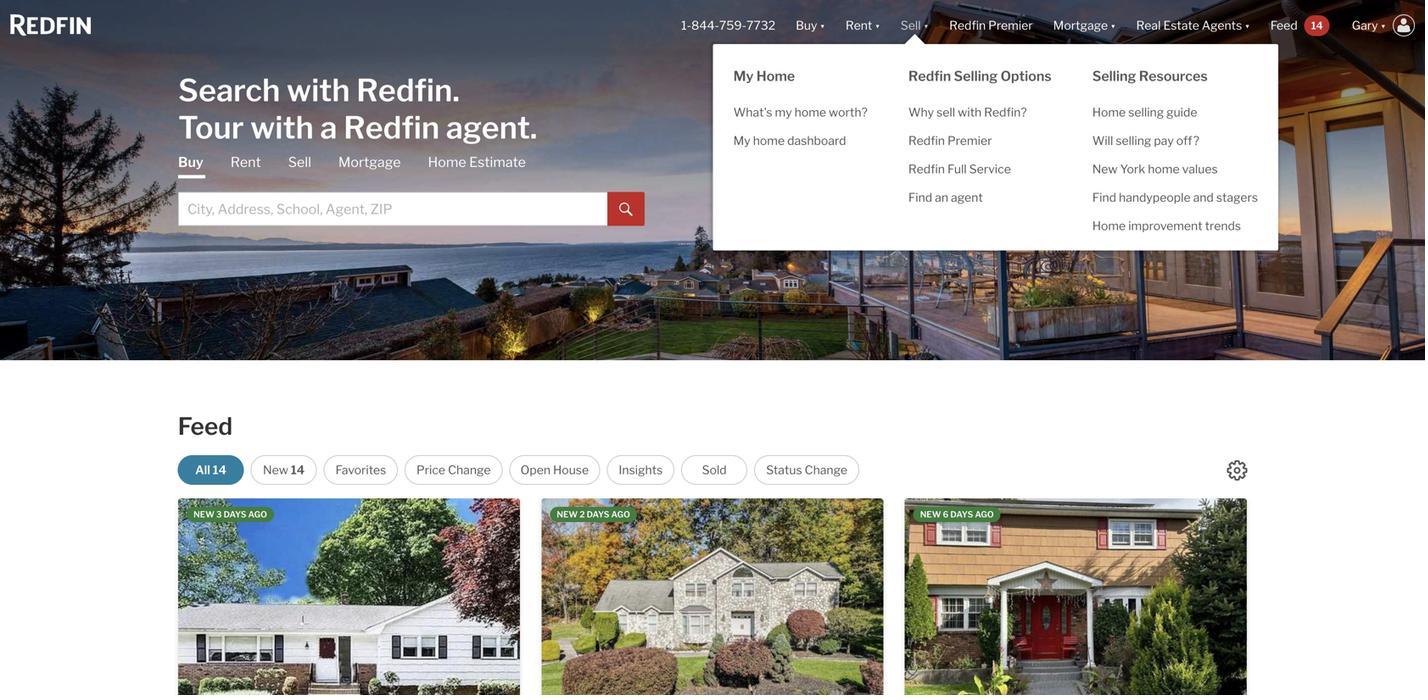 Task type: vqa. For each thing, say whether or not it's contained in the screenshot.
the middle home
yes



Task type: locate. For each thing, give the bounding box(es) containing it.
0 horizontal spatial home
[[753, 134, 785, 148]]

new for new 2 days ago
[[557, 510, 578, 520]]

0 horizontal spatial 14
[[213, 463, 227, 478]]

buy for buy ▾
[[796, 18, 817, 33]]

redfin premier link
[[888, 127, 1072, 155]]

1 days from the left
[[224, 510, 246, 520]]

2 photo of 22 appledale ln, chestnut ridge, ny 10977 image from the left
[[883, 499, 1226, 696]]

1 horizontal spatial new
[[557, 510, 578, 520]]

worth?
[[829, 105, 868, 120]]

open
[[521, 463, 551, 478]]

3 days from the left
[[951, 510, 973, 520]]

find handypeople and stagers
[[1092, 191, 1258, 205]]

home down "pay"
[[1148, 162, 1180, 177]]

tab list containing buy
[[178, 153, 645, 226]]

0 vertical spatial redfin premier
[[949, 18, 1033, 33]]

new inside option
[[263, 463, 288, 478]]

2 find from the left
[[1092, 191, 1116, 205]]

search
[[178, 72, 280, 109]]

price
[[417, 463, 445, 478]]

estate
[[1163, 18, 1199, 33]]

1 horizontal spatial 14
[[291, 463, 305, 478]]

photo of 22 appledale ln, chestnut ridge, ny 10977 image
[[542, 499, 884, 696], [883, 499, 1226, 696]]

0 vertical spatial premier
[[988, 18, 1033, 33]]

2 ago from the left
[[611, 510, 630, 520]]

redfin up redfin selling options on the top of page
[[949, 18, 986, 33]]

days right 3
[[224, 510, 246, 520]]

new for new 3 days ago
[[194, 510, 214, 520]]

mortgage left real
[[1053, 18, 1108, 33]]

0 horizontal spatial buy
[[178, 154, 203, 171]]

0 vertical spatial sell
[[901, 18, 921, 33]]

days
[[224, 510, 246, 520], [587, 510, 609, 520], [951, 510, 973, 520]]

selling for will
[[1116, 134, 1152, 148]]

and
[[1193, 191, 1214, 205]]

home down handypeople
[[1092, 219, 1126, 233]]

buy down tour
[[178, 154, 203, 171]]

0 vertical spatial my
[[734, 68, 754, 84]]

2 my from the top
[[734, 134, 751, 148]]

City, Address, School, Agent, ZIP search field
[[178, 192, 607, 226]]

find handypeople and stagers link
[[1072, 184, 1279, 212]]

▾ left rent ▾
[[820, 18, 825, 33]]

14 inside new option
[[291, 463, 305, 478]]

days right 2
[[587, 510, 609, 520]]

redfin premier for redfin premier link
[[908, 134, 992, 148]]

option group containing all
[[178, 456, 860, 485]]

▾ right gary at right top
[[1381, 18, 1386, 33]]

0 vertical spatial home
[[795, 105, 826, 120]]

0 horizontal spatial selling
[[954, 68, 998, 84]]

selling up the home selling guide
[[1092, 68, 1136, 84]]

find left handypeople
[[1092, 191, 1116, 205]]

1 vertical spatial feed
[[178, 412, 233, 441]]

1 vertical spatial redfin premier
[[908, 134, 992, 148]]

14 right the all
[[213, 463, 227, 478]]

sell for sell
[[288, 154, 311, 171]]

gary ▾
[[1352, 18, 1386, 33]]

york
[[1120, 162, 1145, 177]]

new 14
[[263, 463, 305, 478]]

1 horizontal spatial home
[[795, 105, 826, 120]]

1 vertical spatial premier
[[948, 134, 992, 148]]

0 horizontal spatial days
[[224, 510, 246, 520]]

1 find from the left
[[908, 191, 933, 205]]

1 change from the left
[[448, 463, 491, 478]]

dialog containing my home
[[713, 34, 1279, 251]]

1 vertical spatial new
[[263, 463, 288, 478]]

rent link
[[231, 153, 261, 172]]

redfin inside button
[[949, 18, 986, 33]]

selling up york on the top right of page
[[1116, 134, 1152, 148]]

mortgage
[[1053, 18, 1108, 33], [338, 154, 401, 171]]

1 my from the top
[[734, 68, 754, 84]]

2 horizontal spatial 14
[[1311, 19, 1323, 32]]

▾ left sell ▾
[[875, 18, 880, 33]]

14
[[1311, 19, 1323, 32], [213, 463, 227, 478], [291, 463, 305, 478]]

status change
[[766, 463, 848, 478]]

buy inside dropdown button
[[796, 18, 817, 33]]

1 vertical spatial sell
[[288, 154, 311, 171]]

my inside my home dashboard link
[[734, 134, 751, 148]]

1 horizontal spatial feed
[[1271, 18, 1298, 33]]

0 vertical spatial rent
[[846, 18, 872, 33]]

favorites
[[336, 463, 386, 478]]

home for home selling guide
[[1092, 105, 1126, 120]]

1 horizontal spatial sell
[[901, 18, 921, 33]]

submit search image
[[619, 203, 633, 217]]

1 horizontal spatial mortgage
[[1053, 18, 1108, 33]]

2 change from the left
[[805, 463, 848, 478]]

rent ▾
[[846, 18, 880, 33]]

premier inside button
[[988, 18, 1033, 33]]

will selling pay off?
[[1092, 134, 1200, 148]]

rent down tour
[[231, 154, 261, 171]]

1 photo of 22 appledale ln, chestnut ridge, ny 10977 image from the left
[[542, 499, 884, 696]]

▾ left real
[[1111, 18, 1116, 33]]

rent
[[846, 18, 872, 33], [231, 154, 261, 171]]

ago right 6
[[975, 510, 994, 520]]

2 new from the left
[[557, 510, 578, 520]]

0 vertical spatial buy
[[796, 18, 817, 33]]

new left 3
[[194, 510, 214, 520]]

premier down "why sell with redfin?"
[[948, 134, 992, 148]]

2 horizontal spatial new
[[920, 510, 941, 520]]

▾ right agents
[[1245, 18, 1250, 33]]

my down what's
[[734, 134, 751, 148]]

3 ago from the left
[[975, 510, 994, 520]]

1 vertical spatial buy
[[178, 154, 203, 171]]

2 days from the left
[[587, 510, 609, 520]]

new left 2
[[557, 510, 578, 520]]

change for status change
[[805, 463, 848, 478]]

new 3 days ago
[[194, 510, 267, 520]]

redfin up mortgage link
[[344, 109, 440, 146]]

redfin down why
[[908, 134, 945, 148]]

option group
[[178, 456, 860, 485]]

6
[[943, 510, 949, 520]]

1 horizontal spatial ago
[[611, 510, 630, 520]]

my
[[734, 68, 754, 84], [734, 134, 751, 148]]

premier inside dialog
[[948, 134, 992, 148]]

1 photo of 4 robert ct, nanuet, ny 10954 image from the left
[[905, 499, 1247, 696]]

trends
[[1205, 219, 1241, 233]]

1 vertical spatial mortgage
[[338, 154, 401, 171]]

buy
[[796, 18, 817, 33], [178, 154, 203, 171]]

0 horizontal spatial new
[[263, 463, 288, 478]]

sell link
[[288, 153, 311, 172]]

find for selling resources
[[1092, 191, 1116, 205]]

home selling guide
[[1092, 105, 1198, 120]]

home inside "link"
[[428, 154, 466, 171]]

change right status at the right of the page
[[805, 463, 848, 478]]

with
[[287, 72, 350, 109], [958, 105, 982, 120], [250, 109, 314, 146]]

2 horizontal spatial ago
[[975, 510, 994, 520]]

1 vertical spatial my
[[734, 134, 751, 148]]

estimate
[[469, 154, 526, 171]]

1 horizontal spatial selling
[[1092, 68, 1136, 84]]

why sell with redfin? link
[[888, 98, 1072, 127]]

2 ▾ from the left
[[875, 18, 880, 33]]

mortgage up city, address, school, agent, zip search field
[[338, 154, 401, 171]]

new inside dialog
[[1092, 162, 1118, 177]]

redfin premier
[[949, 18, 1033, 33], [908, 134, 992, 148]]

2 vertical spatial home
[[1148, 162, 1180, 177]]

redfin for redfin full service link
[[908, 162, 945, 177]]

will
[[1092, 134, 1113, 148]]

photo of 4 robert ct, nanuet, ny 10954 image
[[905, 499, 1247, 696], [1247, 499, 1425, 696]]

change for price change
[[448, 463, 491, 478]]

change inside radio
[[805, 463, 848, 478]]

new left york on the top right of page
[[1092, 162, 1118, 177]]

3 new from the left
[[920, 510, 941, 520]]

0 horizontal spatial find
[[908, 191, 933, 205]]

rent inside dropdown button
[[846, 18, 872, 33]]

14 left favorites
[[291, 463, 305, 478]]

14 left gary at right top
[[1311, 19, 1323, 32]]

0 horizontal spatial feed
[[178, 412, 233, 441]]

buy right 7732
[[796, 18, 817, 33]]

ago
[[248, 510, 267, 520], [611, 510, 630, 520], [975, 510, 994, 520]]

0 vertical spatial selling
[[1128, 105, 1164, 120]]

days right 6
[[951, 510, 973, 520]]

1 horizontal spatial find
[[1092, 191, 1116, 205]]

premier up options
[[988, 18, 1033, 33]]

2 horizontal spatial home
[[1148, 162, 1180, 177]]

0 vertical spatial mortgage
[[1053, 18, 1108, 33]]

ago right 2
[[611, 510, 630, 520]]

premier for redfin premier link
[[948, 134, 992, 148]]

rent right buy ▾
[[846, 18, 872, 33]]

new
[[194, 510, 214, 520], [557, 510, 578, 520], [920, 510, 941, 520]]

1 new from the left
[[194, 510, 214, 520]]

home estimate
[[428, 154, 526, 171]]

home improvement trends
[[1092, 219, 1241, 233]]

rent for rent ▾
[[846, 18, 872, 33]]

0 horizontal spatial rent
[[231, 154, 261, 171]]

home
[[795, 105, 826, 120], [753, 134, 785, 148], [1148, 162, 1180, 177]]

1 horizontal spatial buy
[[796, 18, 817, 33]]

my home
[[734, 68, 795, 84]]

1 vertical spatial selling
[[1116, 134, 1152, 148]]

0 horizontal spatial mortgage
[[338, 154, 401, 171]]

▾ right rent ▾
[[924, 18, 929, 33]]

search with redfin. tour with a redfin agent.
[[178, 72, 537, 146]]

Sold radio
[[681, 456, 748, 485]]

0 horizontal spatial ago
[[248, 510, 267, 520]]

redfin premier for redfin premier button
[[949, 18, 1033, 33]]

1 horizontal spatial days
[[587, 510, 609, 520]]

sell inside dropdown button
[[901, 18, 921, 33]]

sell right rent 'link' in the left of the page
[[288, 154, 311, 171]]

New radio
[[251, 456, 317, 485]]

home left estimate
[[428, 154, 466, 171]]

tab list
[[178, 153, 645, 226]]

redfin premier down sell
[[908, 134, 992, 148]]

3 ▾ from the left
[[924, 18, 929, 33]]

759-
[[719, 18, 747, 33]]

sell right rent ▾
[[901, 18, 921, 33]]

1-
[[681, 18, 691, 33]]

dashboard
[[787, 134, 846, 148]]

real
[[1136, 18, 1161, 33]]

1 horizontal spatial new
[[1092, 162, 1118, 177]]

home up will
[[1092, 105, 1126, 120]]

feed up the all
[[178, 412, 233, 441]]

change right price
[[448, 463, 491, 478]]

find left an
[[908, 191, 933, 205]]

dialog
[[713, 34, 1279, 251]]

0 horizontal spatial change
[[448, 463, 491, 478]]

4 ▾ from the left
[[1111, 18, 1116, 33]]

0 horizontal spatial new
[[194, 510, 214, 520]]

▾ inside dropdown button
[[924, 18, 929, 33]]

rent ▾ button
[[836, 0, 891, 51]]

1 vertical spatial rent
[[231, 154, 261, 171]]

14 for all 14
[[213, 463, 227, 478]]

new 2 days ago
[[557, 510, 630, 520]]

my up what's
[[734, 68, 754, 84]]

14 inside all radio
[[213, 463, 227, 478]]

feed right agents
[[1271, 18, 1298, 33]]

1 horizontal spatial rent
[[846, 18, 872, 33]]

1 ago from the left
[[248, 510, 267, 520]]

house
[[553, 463, 589, 478]]

new york home values link
[[1072, 155, 1279, 184]]

change inside option
[[448, 463, 491, 478]]

redfin premier inside button
[[949, 18, 1033, 33]]

home inside "link"
[[795, 105, 826, 120]]

2 horizontal spatial days
[[951, 510, 973, 520]]

selling up why sell with redfin? link
[[954, 68, 998, 84]]

ago for new 6 days ago
[[975, 510, 994, 520]]

2
[[580, 510, 585, 520]]

redfin left the full at top right
[[908, 162, 945, 177]]

new up new 3 days ago
[[263, 463, 288, 478]]

0 vertical spatial new
[[1092, 162, 1118, 177]]

home up my
[[757, 68, 795, 84]]

selling up will selling pay off?
[[1128, 105, 1164, 120]]

redfin full service
[[908, 162, 1011, 177]]

6 ▾ from the left
[[1381, 18, 1386, 33]]

open house
[[521, 463, 589, 478]]

price change
[[417, 463, 491, 478]]

ago right 3
[[248, 510, 267, 520]]

service
[[969, 162, 1011, 177]]

0 horizontal spatial sell
[[288, 154, 311, 171]]

sell inside tab list
[[288, 154, 311, 171]]

mortgage inside dropdown button
[[1053, 18, 1108, 33]]

Open House radio
[[509, 456, 600, 485]]

sold
[[702, 463, 727, 478]]

all
[[195, 463, 210, 478]]

buy ▾ button
[[786, 0, 836, 51]]

All radio
[[178, 456, 244, 485]]

premier
[[988, 18, 1033, 33], [948, 134, 992, 148]]

sell
[[901, 18, 921, 33], [288, 154, 311, 171]]

home right my
[[795, 105, 826, 120]]

home down my
[[753, 134, 785, 148]]

▾ for rent ▾
[[875, 18, 880, 33]]

Insights radio
[[607, 456, 675, 485]]

1 horizontal spatial change
[[805, 463, 848, 478]]

1 ▾ from the left
[[820, 18, 825, 33]]

▾ for gary ▾
[[1381, 18, 1386, 33]]

new left 6
[[920, 510, 941, 520]]

redfin premier up redfin selling options on the top of page
[[949, 18, 1033, 33]]

0 vertical spatial feed
[[1271, 18, 1298, 33]]

days for 6
[[951, 510, 973, 520]]

buy ▾
[[796, 18, 825, 33]]

new
[[1092, 162, 1118, 177], [263, 463, 288, 478]]

my
[[775, 105, 792, 120]]

change
[[448, 463, 491, 478], [805, 463, 848, 478]]



Task type: describe. For each thing, give the bounding box(es) containing it.
insights
[[619, 463, 663, 478]]

off?
[[1177, 134, 1200, 148]]

premier for redfin premier button
[[988, 18, 1033, 33]]

sell for sell ▾
[[901, 18, 921, 33]]

pay
[[1154, 134, 1174, 148]]

find an agent
[[908, 191, 983, 205]]

1-844-759-7732 link
[[681, 18, 775, 33]]

why
[[908, 105, 934, 120]]

14 for new 14
[[291, 463, 305, 478]]

sell ▾ button
[[901, 0, 929, 51]]

home for home improvement trends
[[1092, 219, 1126, 233]]

redfin up why
[[908, 68, 951, 84]]

1 vertical spatial home
[[753, 134, 785, 148]]

5 ▾ from the left
[[1245, 18, 1250, 33]]

redfin premier button
[[939, 0, 1043, 51]]

mortgage for mortgage
[[338, 154, 401, 171]]

mortgage for mortgage ▾
[[1053, 18, 1108, 33]]

▾ for mortgage ▾
[[1111, 18, 1116, 33]]

agent.
[[446, 109, 537, 146]]

redfin for redfin premier link
[[908, 134, 945, 148]]

redfin selling options
[[908, 68, 1052, 84]]

home improvement trends link
[[1072, 212, 1279, 241]]

ago for new 3 days ago
[[248, 510, 267, 520]]

2 photo of 4 robert ct, nanuet, ny 10954 image from the left
[[1247, 499, 1425, 696]]

Favorites radio
[[324, 456, 398, 485]]

resources
[[1139, 68, 1208, 84]]

7732
[[747, 18, 775, 33]]

an
[[935, 191, 949, 205]]

mortgage ▾
[[1053, 18, 1116, 33]]

values
[[1182, 162, 1218, 177]]

home for home estimate
[[428, 154, 466, 171]]

real estate agents ▾
[[1136, 18, 1250, 33]]

1-844-759-7732
[[681, 18, 775, 33]]

mortgage ▾ button
[[1053, 0, 1116, 51]]

Status Change radio
[[754, 456, 860, 485]]

mortgage link
[[338, 153, 401, 172]]

home for what's
[[795, 105, 826, 120]]

find for redfin selling options
[[908, 191, 933, 205]]

options
[[1001, 68, 1052, 84]]

new york home values
[[1092, 162, 1218, 177]]

my for my home
[[734, 68, 754, 84]]

new for new 6 days ago
[[920, 510, 941, 520]]

my home dashboard
[[734, 134, 846, 148]]

full
[[948, 162, 967, 177]]

new 6 days ago
[[920, 510, 994, 520]]

real estate agents ▾ link
[[1136, 0, 1250, 51]]

find an agent link
[[888, 184, 1072, 212]]

2 selling from the left
[[1092, 68, 1136, 84]]

guide
[[1167, 105, 1198, 120]]

home estimate link
[[428, 153, 526, 172]]

my home dashboard link
[[713, 127, 888, 155]]

buy for buy
[[178, 154, 203, 171]]

all 14
[[195, 463, 227, 478]]

tour
[[178, 109, 244, 146]]

rent ▾ button
[[846, 0, 880, 51]]

agent
[[951, 191, 983, 205]]

gary
[[1352, 18, 1378, 33]]

status
[[766, 463, 802, 478]]

will selling pay off? link
[[1072, 127, 1279, 155]]

home selling guide link
[[1072, 98, 1279, 127]]

agents
[[1202, 18, 1242, 33]]

selling for home
[[1128, 105, 1164, 120]]

ago for new 2 days ago
[[611, 510, 630, 520]]

▾ for sell ▾
[[924, 18, 929, 33]]

new for new 14
[[263, 463, 288, 478]]

redfin inside search with redfin. tour with a redfin agent.
[[344, 109, 440, 146]]

photo of 40 fox hill rd, upper saddle river, nj 07458 image
[[178, 499, 520, 696]]

new for new york home values
[[1092, 162, 1118, 177]]

redfin?
[[984, 105, 1027, 120]]

buy link
[[178, 153, 203, 179]]

days for 2
[[587, 510, 609, 520]]

844-
[[691, 18, 719, 33]]

redfin for redfin premier button
[[949, 18, 986, 33]]

▾ for buy ▾
[[820, 18, 825, 33]]

redfin.
[[356, 72, 460, 109]]

sell ▾
[[901, 18, 929, 33]]

redfin full service link
[[888, 155, 1072, 184]]

stagers
[[1216, 191, 1258, 205]]

home for new
[[1148, 162, 1180, 177]]

buy ▾ button
[[796, 0, 825, 51]]

handypeople
[[1119, 191, 1191, 205]]

a
[[320, 109, 337, 146]]

real estate agents ▾ button
[[1126, 0, 1260, 51]]

Price Change radio
[[405, 456, 502, 485]]

sell
[[937, 105, 955, 120]]

what's my home worth? link
[[713, 98, 888, 127]]

days for 3
[[224, 510, 246, 520]]

my for my home dashboard
[[734, 134, 751, 148]]

3
[[216, 510, 222, 520]]

what's
[[734, 105, 772, 120]]

why sell with redfin?
[[908, 105, 1027, 120]]

improvement
[[1128, 219, 1203, 233]]

1 selling from the left
[[954, 68, 998, 84]]

rent for rent
[[231, 154, 261, 171]]

mortgage ▾ button
[[1043, 0, 1126, 51]]

selling resources
[[1092, 68, 1208, 84]]

what's my home worth?
[[734, 105, 868, 120]]



